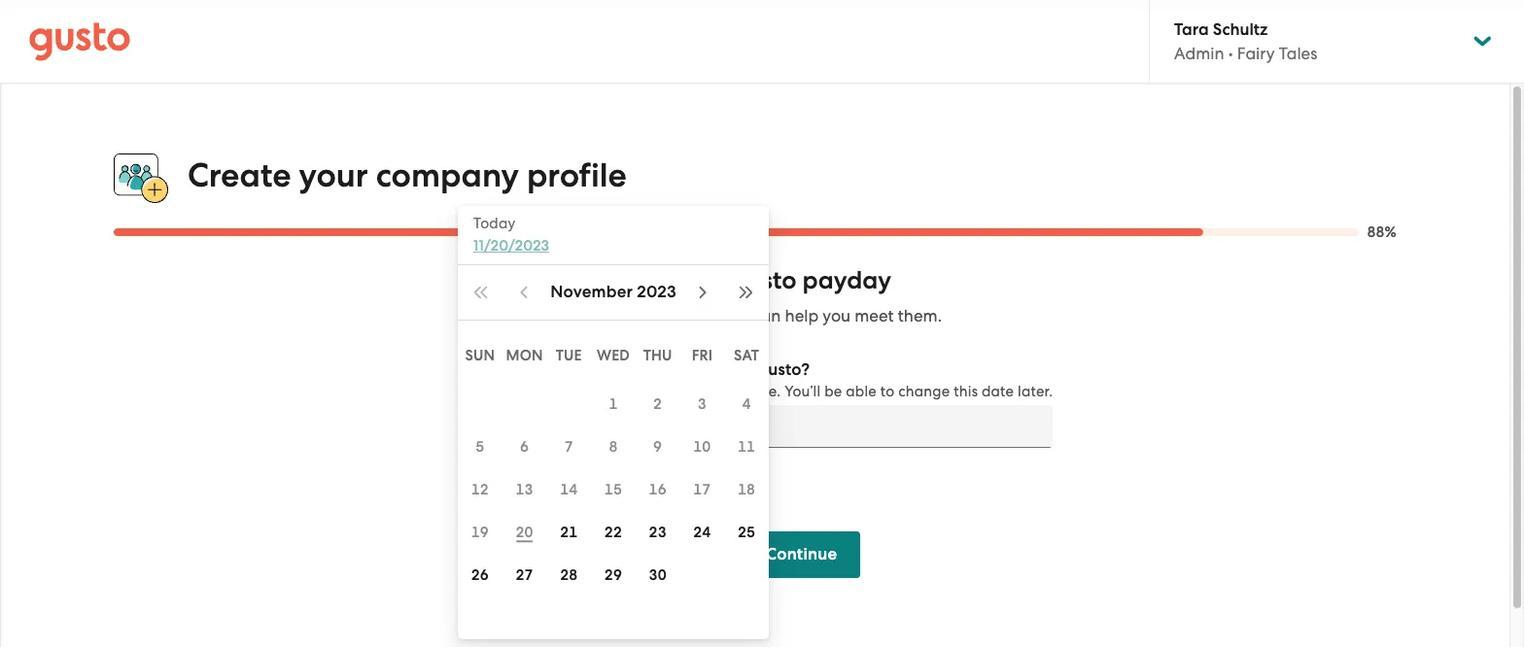 Task type: describe. For each thing, give the bounding box(es) containing it.
thu
[[643, 347, 672, 365]]

30 button
[[636, 554, 680, 597]]

0 horizontal spatial cell
[[458, 383, 502, 426]]

30
[[649, 567, 667, 584]]

fri
[[692, 347, 713, 365]]

what's your desired first payday with gusto? not sure? no problem, just give us an estimate. you'll be able to change this date later.
[[458, 360, 1053, 401]]

18
[[738, 481, 756, 499]]

6
[[520, 438, 529, 456]]

15 button
[[591, 469, 636, 511]]

21 button
[[547, 511, 591, 554]]

29 button
[[591, 554, 636, 597]]

home image
[[29, 22, 130, 61]]

13 button
[[502, 469, 547, 511]]

meet
[[855, 306, 894, 326]]

8 button
[[591, 426, 636, 469]]

12
[[471, 481, 489, 499]]

10 button
[[680, 426, 725, 469]]

later.
[[1018, 383, 1053, 401]]

17
[[693, 481, 711, 499]]

5 button
[[458, 426, 502, 469]]

not
[[458, 383, 483, 401]]

payday inside what's your desired first payday with gusto? not sure? no problem, just give us an estimate. you'll be able to change this date later.
[[652, 360, 713, 380]]

company
[[376, 155, 519, 195]]

gusto
[[728, 266, 797, 296]]

17 button
[[680, 469, 725, 511]]

us
[[677, 383, 692, 401]]

22 button
[[591, 511, 636, 554]]

november 2023
[[551, 282, 676, 302]]

tara schultz admin • fairy tales
[[1175, 19, 1318, 63]]

if
[[458, 306, 468, 326]]

11 button
[[725, 426, 769, 469]]

gusto?
[[755, 360, 810, 380]]

7
[[565, 438, 573, 456]]

16
[[649, 481, 667, 499]]

them.
[[898, 306, 942, 326]]

november
[[551, 282, 633, 302]]

date
[[982, 383, 1014, 401]]

let's schedule your first gusto payday
[[458, 266, 892, 296]]

28 button
[[547, 554, 591, 597]]

23
[[649, 524, 667, 542]]

give
[[644, 383, 673, 401]]

we
[[726, 306, 749, 326]]

8
[[609, 438, 618, 456]]

this
[[954, 383, 978, 401]]

with
[[717, 360, 751, 380]]

Day (dd) field
[[542, 411, 567, 443]]

1 horizontal spatial cell
[[725, 554, 769, 597]]

2 you from the left
[[823, 306, 851, 326]]

23 button
[[636, 511, 680, 554]]

9
[[653, 438, 662, 456]]

november 2023 grid
[[458, 329, 769, 640]]

25 button
[[725, 511, 769, 554]]

14 button
[[547, 469, 591, 511]]

estimate.
[[717, 383, 781, 401]]

you'll
[[785, 383, 821, 401]]

schultz
[[1213, 19, 1268, 40]]

•
[[1229, 44, 1233, 63]]

12 button
[[458, 469, 502, 511]]

19 button
[[458, 511, 502, 554]]

sat
[[734, 347, 759, 365]]

19
[[471, 524, 489, 542]]

today
[[474, 215, 516, 232]]

16 button
[[636, 469, 680, 511]]

pay
[[546, 306, 575, 326]]



Task type: vqa. For each thing, say whether or not it's contained in the screenshot.
right ,
no



Task type: locate. For each thing, give the bounding box(es) containing it.
1 vertical spatial first
[[618, 360, 648, 380]]

2 horizontal spatial your
[[620, 266, 672, 296]]

18 button
[[725, 469, 769, 511]]

your inside what's your desired first payday with gusto? not sure? no problem, just give us an estimate. you'll be able to change this date later.
[[516, 360, 551, 380]]

0 vertical spatial your
[[299, 155, 368, 195]]

2023
[[637, 282, 676, 302]]

0 horizontal spatial you
[[472, 306, 500, 326]]

first for gusto
[[678, 266, 722, 296]]

your right create
[[299, 155, 368, 195]]

november 2023 element
[[551, 281, 676, 304]]

0 horizontal spatial first
[[618, 360, 648, 380]]

24 button
[[680, 511, 725, 554]]

1 vertical spatial payday
[[652, 360, 713, 380]]

your for company
[[299, 155, 368, 195]]

desired
[[555, 360, 613, 380]]

20 button
[[502, 511, 547, 554]]

14
[[560, 481, 578, 499]]

continue
[[766, 545, 837, 565]]

1 horizontal spatial your
[[516, 360, 551, 380]]

continue button
[[743, 532, 861, 579]]

your for desired
[[516, 360, 551, 380]]

13
[[516, 481, 533, 499]]

tue
[[556, 347, 582, 365]]

0 vertical spatial cell
[[458, 383, 502, 426]]

your up no
[[516, 360, 551, 380]]

an
[[695, 383, 714, 401]]

4 button
[[725, 383, 769, 426]]

tales
[[1279, 44, 1318, 63]]

fairy
[[1238, 44, 1275, 63]]

choose date dialog
[[458, 206, 769, 640]]

problem,
[[551, 383, 612, 401]]

create
[[188, 155, 291, 195]]

2
[[653, 396, 662, 413]]

5
[[476, 438, 485, 456]]

you right if
[[472, 306, 500, 326]]

payday
[[803, 266, 892, 296], [652, 360, 713, 380]]

be
[[825, 383, 842, 401]]

your
[[299, 155, 368, 195], [620, 266, 672, 296], [516, 360, 551, 380]]

have
[[504, 306, 542, 326]]

2 vertical spatial your
[[516, 360, 551, 380]]

first inside what's your desired first payday with gusto? not sure? no problem, just give us an estimate. you'll be able to change this date later.
[[618, 360, 648, 380]]

22
[[605, 524, 622, 542]]

change
[[899, 383, 950, 401]]

1
[[609, 396, 618, 413]]

11
[[738, 438, 756, 456]]

1 horizontal spatial payday
[[803, 266, 892, 296]]

cell down 25
[[725, 554, 769, 597]]

you
[[472, 306, 500, 326], [823, 306, 851, 326]]

1 vertical spatial cell
[[725, 554, 769, 597]]

help
[[785, 306, 819, 326]]

15
[[605, 481, 622, 499]]

first up just
[[618, 360, 648, 380]]

create your company profile
[[188, 155, 627, 195]]

0 vertical spatial payday
[[803, 266, 892, 296]]

7 button
[[547, 426, 591, 469]]

schedule
[[513, 266, 614, 296]]

can
[[753, 306, 781, 326]]

0 horizontal spatial payday
[[652, 360, 713, 380]]

able
[[846, 383, 877, 401]]

28
[[560, 567, 578, 584]]

cell
[[458, 383, 502, 426], [725, 554, 769, 597]]

Month (mm) field
[[500, 411, 534, 443]]

let's
[[458, 266, 507, 296]]

profile
[[527, 155, 627, 195]]

24
[[693, 524, 711, 542]]

cell down what's
[[458, 383, 502, 426]]

tax
[[614, 306, 639, 326]]

sure?
[[487, 383, 523, 401]]

Year (yyyy) field
[[575, 411, 614, 443]]

1 horizontal spatial you
[[823, 306, 851, 326]]

your up the tax
[[620, 266, 672, 296]]

27 button
[[502, 554, 547, 597]]

20
[[516, 524, 533, 542]]

3 button
[[680, 383, 725, 426]]

no
[[527, 383, 547, 401]]

6 button
[[502, 426, 547, 469]]

1 horizontal spatial first
[[678, 266, 722, 296]]

deadlines,
[[643, 306, 722, 326]]

payday up the meet
[[803, 266, 892, 296]]

27
[[516, 567, 533, 584]]

21
[[560, 524, 578, 542]]

first up if you have pay and tax deadlines, we can help you meet them.
[[678, 266, 722, 296]]

and
[[579, 306, 610, 326]]

2 button
[[636, 383, 680, 426]]

1 vertical spatial your
[[620, 266, 672, 296]]

just
[[616, 383, 640, 401]]

what's
[[458, 360, 512, 380]]

payday up us on the bottom
[[652, 360, 713, 380]]

0 horizontal spatial your
[[299, 155, 368, 195]]

tara
[[1175, 19, 1209, 40]]

10
[[693, 438, 711, 456]]

3
[[698, 396, 707, 413]]

0 vertical spatial first
[[678, 266, 722, 296]]

mon
[[506, 347, 543, 365]]

if you have pay and tax deadlines, we can help you meet them.
[[458, 306, 942, 326]]

1 you from the left
[[472, 306, 500, 326]]

4
[[742, 396, 751, 413]]

first for payday
[[618, 360, 648, 380]]

29
[[605, 567, 622, 584]]

wed
[[597, 347, 630, 365]]

88%
[[1367, 224, 1397, 241]]

admin
[[1175, 44, 1225, 63]]

to
[[881, 383, 895, 401]]

you right help
[[823, 306, 851, 326]]

25
[[738, 524, 756, 542]]

first
[[678, 266, 722, 296], [618, 360, 648, 380]]



